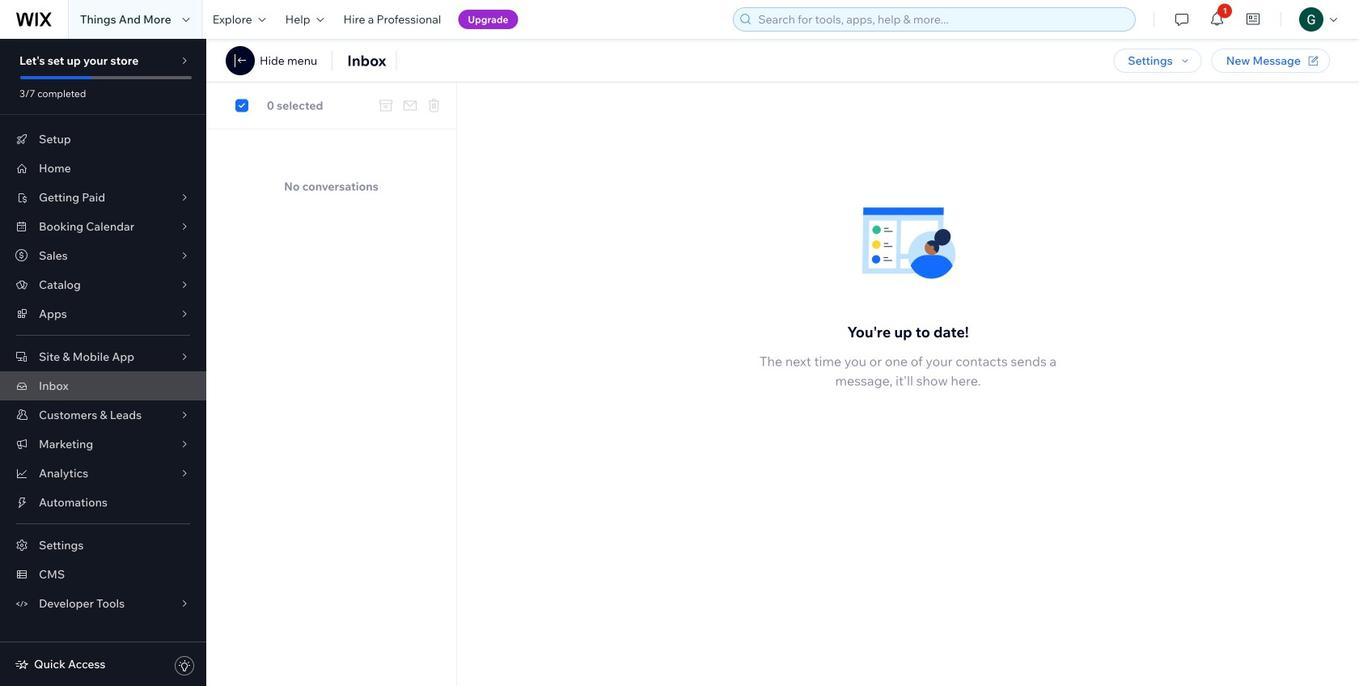 Task type: describe. For each thing, give the bounding box(es) containing it.
Search for tools, apps, help & more... field
[[754, 8, 1131, 31]]



Task type: locate. For each thing, give the bounding box(es) containing it.
None checkbox
[[216, 96, 263, 115]]

sidebar element
[[0, 39, 206, 686]]



Task type: vqa. For each thing, say whether or not it's contained in the screenshot.
the 'Search for tools, apps, help & more...' field
yes



